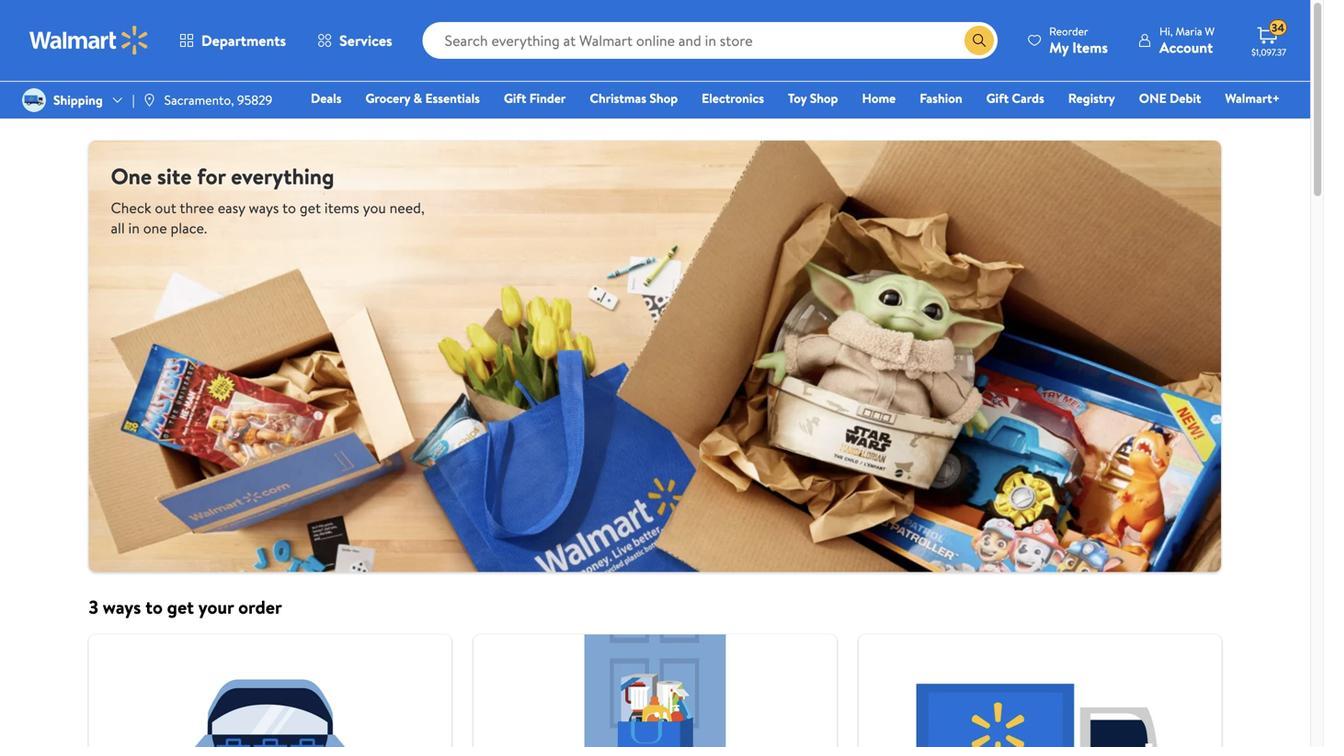 Task type: describe. For each thing, give the bounding box(es) containing it.
shop for toy shop
[[810, 89, 838, 107]]

shipping
[[53, 91, 103, 109]]

debit
[[1170, 89, 1202, 107]]

|
[[132, 91, 135, 109]]

registry link
[[1060, 88, 1124, 108]]

sacramento, 95829
[[164, 91, 273, 109]]

sacramento,
[[164, 91, 234, 109]]

$1,097.37
[[1252, 46, 1287, 58]]

need,
[[390, 198, 425, 218]]

order
[[238, 595, 282, 621]]

3 list item from the left
[[848, 635, 1233, 748]]

Walmart Site-Wide search field
[[423, 22, 998, 59]]

gift finder
[[504, 89, 566, 107]]

one
[[111, 161, 152, 192]]

reorder
[[1050, 23, 1089, 39]]

one debit link
[[1131, 88, 1210, 108]]

reorder my items
[[1050, 23, 1108, 57]]

check
[[111, 198, 151, 218]]

get inside one site for everything check out three easy ways to get items you need, all in one place.
[[300, 198, 321, 218]]

electronics
[[702, 89, 764, 107]]

Search search field
[[423, 22, 998, 59]]

1 vertical spatial get
[[167, 595, 194, 621]]

christmas shop link
[[582, 88, 686, 108]]

departments button
[[164, 18, 302, 63]]

deals
[[311, 89, 342, 107]]

services button
[[302, 18, 408, 63]]

one
[[1139, 89, 1167, 107]]

grocery & essentials
[[366, 89, 480, 107]]

all
[[111, 218, 125, 238]]

ways inside one site for everything check out three easy ways to get items you need, all in one place.
[[249, 198, 279, 218]]

 image for sacramento, 95829
[[142, 93, 157, 108]]

site
[[157, 161, 192, 192]]

fashion
[[920, 89, 963, 107]]

gift cards
[[987, 89, 1045, 107]]

you
[[363, 198, 386, 218]]

34
[[1272, 20, 1285, 36]]

grocery & essentials link
[[357, 88, 488, 108]]

grocery
[[366, 89, 410, 107]]

gift finder link
[[496, 88, 574, 108]]

1 vertical spatial to
[[145, 595, 163, 621]]

easy
[[218, 198, 245, 218]]

95829
[[237, 91, 273, 109]]

essentials
[[425, 89, 480, 107]]

out
[[155, 198, 176, 218]]

services
[[340, 30, 392, 51]]

items
[[1073, 37, 1108, 57]]

1 vertical spatial ways
[[103, 595, 141, 621]]

toy shop
[[788, 89, 838, 107]]

gift cards link
[[978, 88, 1053, 108]]

to inside one site for everything check out three easy ways to get items you need, all in one place.
[[282, 198, 296, 218]]



Task type: locate. For each thing, give the bounding box(es) containing it.
ways right easy
[[249, 198, 279, 218]]

finder
[[530, 89, 566, 107]]

shop
[[650, 89, 678, 107], [810, 89, 838, 107]]

maria
[[1176, 23, 1203, 39]]

gift left cards
[[987, 89, 1009, 107]]

home link
[[854, 88, 904, 108]]

account
[[1160, 37, 1214, 57]]

shop right christmas at the top
[[650, 89, 678, 107]]

gift for gift cards
[[987, 89, 1009, 107]]

electronics link
[[694, 88, 773, 108]]

1 horizontal spatial ways
[[249, 198, 279, 218]]

list
[[78, 635, 1233, 748]]

gift for gift finder
[[504, 89, 527, 107]]

items
[[325, 198, 359, 218]]

0 horizontal spatial to
[[145, 595, 163, 621]]

toy
[[788, 89, 807, 107]]

1 gift from the left
[[504, 89, 527, 107]]

my
[[1050, 37, 1069, 57]]

registry
[[1069, 89, 1116, 107]]

1 horizontal spatial get
[[300, 198, 321, 218]]

for
[[197, 161, 226, 192]]

toy shop link
[[780, 88, 847, 108]]

 image for shipping
[[22, 88, 46, 112]]

0 vertical spatial to
[[282, 198, 296, 218]]

 image right |
[[142, 93, 157, 108]]

0 horizontal spatial shop
[[650, 89, 678, 107]]

gift left the finder
[[504, 89, 527, 107]]

0 horizontal spatial ways
[[103, 595, 141, 621]]

home
[[862, 89, 896, 107]]

to right 3
[[145, 595, 163, 621]]

in
[[128, 218, 140, 238]]

ways
[[249, 198, 279, 218], [103, 595, 141, 621]]

one site for everything check out three easy ways to get items you need, all in one place.
[[111, 161, 425, 238]]

fashion link
[[912, 88, 971, 108]]

walmart+ link
[[1217, 88, 1289, 108]]

list item
[[78, 635, 463, 748], [463, 635, 848, 748], [848, 635, 1233, 748]]

christmas shop
[[590, 89, 678, 107]]

 image left shipping
[[22, 88, 46, 112]]

deals link
[[303, 88, 350, 108]]

everything
[[231, 161, 334, 192]]

0 horizontal spatial get
[[167, 595, 194, 621]]

3
[[89, 595, 98, 621]]

your
[[198, 595, 234, 621]]

one
[[143, 218, 167, 238]]

search icon image
[[972, 33, 987, 48]]

0 horizontal spatial  image
[[22, 88, 46, 112]]

get
[[300, 198, 321, 218], [167, 595, 194, 621]]

cards
[[1012, 89, 1045, 107]]

departments
[[201, 30, 286, 51]]

0 vertical spatial ways
[[249, 198, 279, 218]]

1 shop from the left
[[650, 89, 678, 107]]

christmas
[[590, 89, 647, 107]]

shop for christmas shop
[[650, 89, 678, 107]]

walmart+
[[1226, 89, 1280, 107]]

2 gift from the left
[[987, 89, 1009, 107]]

place.
[[171, 218, 207, 238]]

3 ways to get your order
[[89, 595, 282, 621]]

2 list item from the left
[[463, 635, 848, 748]]

0 vertical spatial get
[[300, 198, 321, 218]]

w
[[1205, 23, 1215, 39]]

1 horizontal spatial shop
[[810, 89, 838, 107]]

shop inside toy shop link
[[810, 89, 838, 107]]

to down everything
[[282, 198, 296, 218]]

shop right toy at the top right of the page
[[810, 89, 838, 107]]

0 horizontal spatial gift
[[504, 89, 527, 107]]

1 horizontal spatial  image
[[142, 93, 157, 108]]

one debit
[[1139, 89, 1202, 107]]

three
[[180, 198, 214, 218]]

1 list item from the left
[[78, 635, 463, 748]]

gift
[[504, 89, 527, 107], [987, 89, 1009, 107]]

shop inside the 'christmas shop' link
[[650, 89, 678, 107]]

ways right 3
[[103, 595, 141, 621]]

1 horizontal spatial to
[[282, 198, 296, 218]]

&
[[414, 89, 422, 107]]

get left the items
[[300, 198, 321, 218]]

 image
[[22, 88, 46, 112], [142, 93, 157, 108]]

get left your
[[167, 595, 194, 621]]

2 shop from the left
[[810, 89, 838, 107]]

hi,
[[1160, 23, 1173, 39]]

hi, maria w account
[[1160, 23, 1215, 57]]

1 horizontal spatial gift
[[987, 89, 1009, 107]]

to
[[282, 198, 296, 218], [145, 595, 163, 621]]

walmart image
[[29, 26, 149, 55]]



Task type: vqa. For each thing, say whether or not it's contained in the screenshot.
Debit
yes



